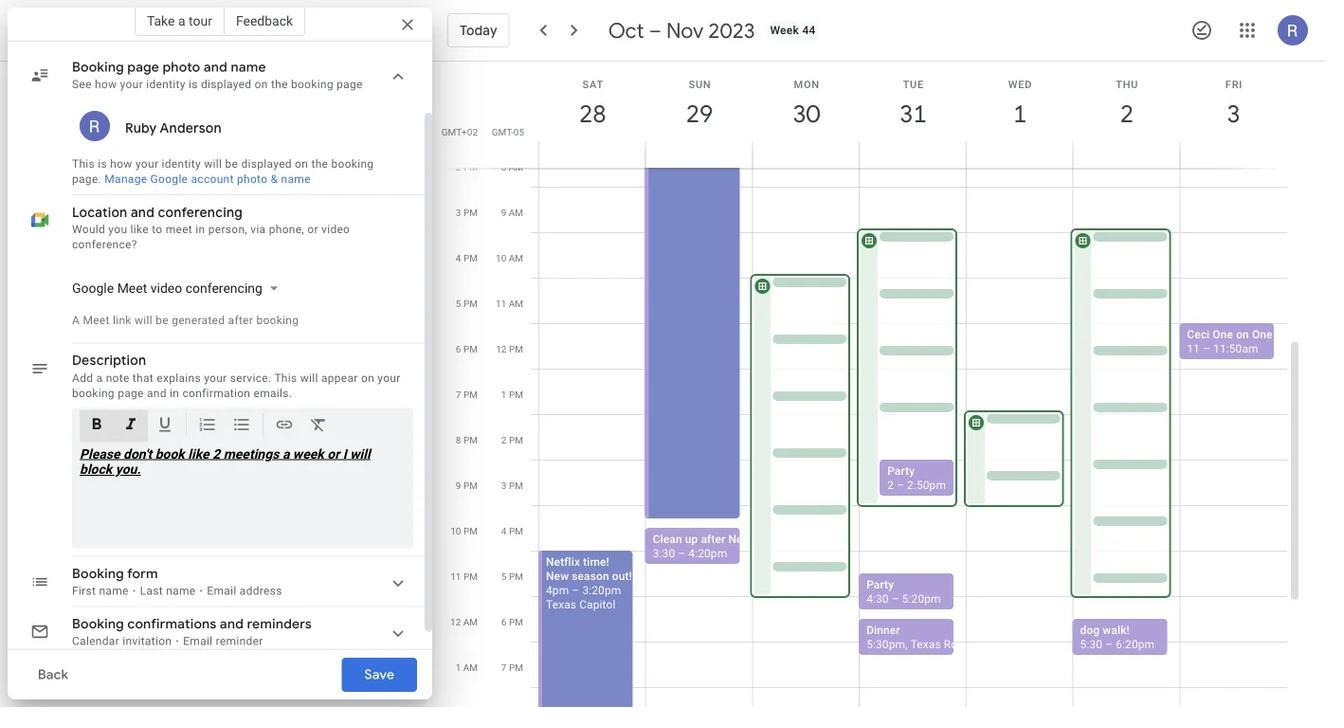 Task type: locate. For each thing, give the bounding box(es) containing it.
2 horizontal spatial 11
[[1187, 342, 1200, 356]]

1 vertical spatial page
[[337, 78, 363, 91]]

google
[[150, 173, 188, 186], [72, 280, 114, 296]]

1 vertical spatial netflix
[[546, 556, 580, 569]]

or inside location and conferencing would you like to meet in person, via phone, or video conference?
[[307, 223, 318, 236]]

booking up see
[[72, 59, 124, 76]]

or right phone, on the top of the page
[[307, 223, 318, 236]]

– down ceci
[[1203, 342, 1211, 356]]

1 vertical spatial identity
[[162, 157, 201, 171]]

10 for 10 pm
[[451, 525, 461, 537]]

1 vertical spatial 1
[[501, 389, 507, 400]]

1 vertical spatial how
[[110, 157, 132, 171]]

friday, november 3 element
[[1212, 92, 1256, 136]]

a left week
[[282, 446, 290, 462]]

9 pm
[[456, 480, 478, 491]]

page inside description add a note that explains your service. this will appear on your booking page and in confirmation emails.
[[118, 386, 144, 400]]

conferencing up generated
[[186, 280, 263, 296]]

to
[[152, 223, 163, 236]]

will inside this is how your identity will be displayed on the booking page.
[[204, 157, 222, 171]]

booking inside description add a note that explains your service. this will appear on your booking page and in confirmation emails.
[[72, 386, 115, 400]]

wed 1
[[1009, 78, 1033, 129]]

is up anderson
[[189, 78, 198, 91]]

in inside description add a note that explains your service. this will appear on your booking page and in confirmation emails.
[[170, 386, 179, 400]]

the inside this is how your identity will be displayed on the booking page.
[[311, 157, 328, 171]]

1 vertical spatial 10
[[451, 525, 461, 537]]

0 horizontal spatial after
[[228, 313, 253, 327]]

page for booking
[[337, 78, 363, 91]]

0 vertical spatial the
[[271, 78, 288, 91]]

11 for 11 am
[[496, 298, 507, 309]]

phone,
[[269, 223, 304, 236]]

email for email address
[[207, 585, 237, 598]]

formatting options toolbar
[[72, 408, 413, 448]]

0 vertical spatial photo
[[163, 59, 200, 76]]

meet for google
[[117, 280, 147, 296]]

1 horizontal spatial 7 pm
[[501, 662, 523, 673]]

pm right 12 am
[[509, 616, 523, 628]]

7
[[456, 389, 461, 400], [501, 662, 507, 673]]

party inside party 4:30 – 5:20pm
[[867, 578, 894, 592]]

on down feedback button
[[255, 78, 268, 91]]

– inside clean up after netflix binge 3:30 – 4:20pm
[[678, 547, 686, 560]]

how
[[95, 78, 117, 91], [110, 157, 132, 171]]

google right manage
[[150, 173, 188, 186]]

8 up 9 pm
[[456, 434, 461, 446]]

5 pm left 11 am
[[456, 298, 478, 309]]

1 vertical spatial is
[[98, 157, 107, 171]]

note
[[106, 371, 129, 384]]

party inside party 2 – 2:50pm
[[888, 465, 915, 478]]

tuesday, october 31 element
[[892, 92, 935, 136]]

1 horizontal spatial 5
[[501, 571, 507, 582]]

booking inside booking page photo and name see how your identity is displayed on the booking page
[[291, 78, 334, 91]]

2 down numbered list icon
[[213, 446, 220, 462]]

this inside this is how your identity will be displayed on the booking page.
[[72, 157, 95, 171]]

1 vertical spatial this
[[274, 371, 297, 384]]

0 vertical spatial party
[[888, 465, 915, 478]]

after up the 4:20pm
[[701, 533, 726, 546]]

a inside button
[[178, 13, 185, 28]]

1 horizontal spatial in
[[196, 223, 205, 236]]

4
[[456, 252, 461, 264], [501, 525, 507, 537]]

29 column header
[[645, 62, 753, 168]]

12 down 11 am
[[496, 343, 507, 355]]

9 for 9 pm
[[456, 480, 461, 491]]

1 horizontal spatial video
[[321, 223, 350, 236]]

sat 28
[[578, 78, 605, 129]]

3 column header
[[1180, 62, 1288, 168]]

0 vertical spatial video
[[321, 223, 350, 236]]

after inside clean up after netflix binge 3:30 – 4:20pm
[[701, 533, 726, 546]]

2 inside thu 2
[[1119, 98, 1133, 129]]

6 pm
[[456, 343, 478, 355], [501, 616, 523, 628]]

video inside location and conferencing would you like to meet in person, via phone, or video conference?
[[321, 223, 350, 236]]

5 pm left new
[[501, 571, 523, 582]]

your up confirmation
[[204, 371, 227, 384]]

11 up 12 am
[[451, 571, 461, 582]]

name down booking form
[[99, 585, 129, 598]]

sun
[[689, 78, 712, 90]]

season
[[572, 570, 609, 583]]

will right link
[[135, 313, 153, 327]]

2 inside party 2 – 2:50pm
[[888, 479, 894, 492]]

1 vertical spatial booking
[[72, 566, 124, 583]]

05
[[514, 126, 524, 137]]

10
[[496, 252, 507, 264], [451, 525, 461, 537]]

am up 1 am
[[463, 616, 478, 628]]

on right appear
[[361, 371, 375, 384]]

5 right 11 pm
[[501, 571, 507, 582]]

2 vertical spatial 3
[[501, 480, 507, 491]]

conferencing
[[158, 204, 243, 221], [186, 280, 263, 296]]

8
[[501, 161, 507, 173], [456, 434, 461, 446]]

12 down 11 pm
[[450, 616, 461, 628]]

9 up 10 am
[[501, 207, 507, 218]]

4 pm left 10 am
[[456, 252, 478, 264]]

this up page.
[[72, 157, 95, 171]]

1 horizontal spatial 3
[[501, 480, 507, 491]]

3 down fri on the right top
[[1226, 98, 1240, 129]]

meetings
[[223, 446, 279, 462]]

3:30
[[653, 547, 675, 560]]

0 vertical spatial 12
[[496, 343, 507, 355]]

a left tour
[[178, 13, 185, 28]]

1 for pm
[[501, 389, 507, 400]]

1 for am
[[456, 662, 461, 673]]

1 vertical spatial 7
[[501, 662, 507, 673]]

netflix inside clean up after netflix binge 3:30 – 4:20pm
[[729, 533, 763, 546]]

3 inside the fri 3
[[1226, 98, 1240, 129]]

2 down thu
[[1119, 98, 1133, 129]]

will inside description add a note that explains your service. this will appear on your booking page and in confirmation emails.
[[300, 371, 318, 384]]

tour
[[189, 13, 212, 28]]

be down google meet video conferencing
[[156, 313, 169, 327]]

1 horizontal spatial be
[[225, 157, 238, 171]]

up
[[685, 533, 698, 546]]

0 vertical spatial 7 pm
[[456, 389, 478, 400]]

– right 4:30
[[892, 593, 900, 606]]

am for 12 am
[[463, 616, 478, 628]]

0 vertical spatial 6 pm
[[456, 343, 478, 355]]

2 vertical spatial 11
[[451, 571, 461, 582]]

booking for booking page photo and name see how your identity is displayed on the booking page
[[72, 59, 124, 76]]

on up phone, on the top of the page
[[295, 157, 308, 171]]

pm down gmt+02
[[464, 161, 478, 173]]

11 pm
[[451, 571, 478, 582]]

– inside ceci one on one 11 – 11:50am
[[1203, 342, 1211, 356]]

this
[[72, 157, 95, 171], [274, 371, 297, 384]]

anderson
[[160, 119, 222, 137]]

0 horizontal spatial 8
[[456, 434, 461, 446]]

0 horizontal spatial netflix
[[546, 556, 580, 569]]

a inside please don't book like 2 meetings a week or i will block you.
[[282, 446, 290, 462]]

party
[[888, 465, 915, 478], [867, 578, 894, 592]]

pm up 9 pm
[[464, 434, 478, 446]]

1 vertical spatial 5
[[501, 571, 507, 582]]

name down feedback button
[[231, 59, 266, 76]]

0 vertical spatial 1
[[1012, 98, 1026, 129]]

on inside this is how your identity will be displayed on the booking page.
[[295, 157, 308, 171]]

meet right a
[[83, 313, 110, 327]]

0 horizontal spatial meet
[[83, 313, 110, 327]]

1 horizontal spatial 10
[[496, 252, 507, 264]]

1 horizontal spatial 11
[[496, 298, 507, 309]]

1 horizontal spatial one
[[1252, 328, 1273, 341]]

booking for booking confirmations and reminders
[[72, 616, 124, 633]]

1 vertical spatial meet
[[83, 313, 110, 327]]

1 vertical spatial 6
[[501, 616, 507, 628]]

7 pm left 1 pm
[[456, 389, 478, 400]]

0 vertical spatial 5
[[456, 298, 461, 309]]

meet
[[166, 223, 193, 236]]

1 vertical spatial displayed
[[241, 157, 292, 171]]

will left appear
[[300, 371, 318, 384]]

2 inside please don't book like 2 meetings a week or i will block you.
[[213, 446, 220, 462]]

ruby
[[125, 119, 157, 137]]

4 right 10 pm
[[501, 525, 507, 537]]

11 down 10 am
[[496, 298, 507, 309]]

saturday, october 28 element
[[571, 92, 615, 136]]

am
[[509, 161, 523, 173], [509, 207, 523, 218], [509, 252, 523, 264], [509, 298, 523, 309], [463, 616, 478, 628], [463, 662, 478, 673]]

1 horizontal spatial or
[[327, 446, 340, 462]]

manage
[[105, 173, 147, 186]]

will inside please don't book like 2 meetings a week or i will block you.
[[350, 446, 371, 462]]

1 horizontal spatial 4
[[501, 525, 507, 537]]

1 vertical spatial 7 pm
[[501, 662, 523, 673]]

1 horizontal spatial after
[[701, 533, 726, 546]]

1 vertical spatial or
[[327, 446, 340, 462]]

0 horizontal spatial 4 pm
[[456, 252, 478, 264]]

person,
[[208, 223, 247, 236]]

how right see
[[95, 78, 117, 91]]

how inside booking page photo and name see how your identity is displayed on the booking page
[[95, 78, 117, 91]]

2 left 2:50pm
[[888, 479, 894, 492]]

a right add
[[96, 371, 103, 384]]

6 left 12 pm
[[456, 343, 461, 355]]

am down 05
[[509, 161, 523, 173]]

on inside ceci one on one 11 – 11:50am
[[1237, 328, 1250, 341]]

identity inside booking page photo and name see how your identity is displayed on the booking page
[[146, 78, 186, 91]]

on inside description add a note that explains your service. this will appear on your booking page and in confirmation emails.
[[361, 371, 375, 384]]

– inside dog walk! 5:30 – 6:20pm
[[1106, 638, 1113, 651]]

will right i
[[350, 446, 371, 462]]

0 vertical spatial conferencing
[[158, 204, 243, 221]]

0 horizontal spatial a
[[96, 371, 103, 384]]

pm down 12 pm
[[509, 389, 523, 400]]

back
[[38, 667, 68, 684]]

9 am
[[501, 207, 523, 218]]

displayed
[[201, 78, 252, 91], [241, 157, 292, 171]]

1 vertical spatial party
[[867, 578, 894, 592]]

1 vertical spatial 3
[[456, 207, 461, 218]]

,
[[906, 638, 908, 651]]

identity up manage google account photo & name
[[162, 157, 201, 171]]

video up the a meet link will be generated after booking
[[151, 280, 182, 296]]

meet up link
[[117, 280, 147, 296]]

form
[[127, 566, 158, 583]]

1 horizontal spatial like
[[188, 446, 209, 462]]

netflix left binge at bottom
[[729, 533, 763, 546]]

photo down take a tour button
[[163, 59, 200, 76]]

0 horizontal spatial one
[[1213, 328, 1234, 341]]

identity
[[146, 78, 186, 91], [162, 157, 201, 171]]

and inside booking page photo and name see how your identity is displayed on the booking page
[[204, 59, 228, 76]]

is
[[189, 78, 198, 91], [98, 157, 107, 171]]

booking form
[[72, 566, 158, 583]]

0 vertical spatial a
[[178, 13, 185, 28]]

email
[[207, 585, 237, 598], [183, 635, 213, 648]]

5:30pm
[[867, 638, 906, 651]]

oct
[[608, 17, 644, 44]]

0 vertical spatial in
[[196, 223, 205, 236]]

1 vertical spatial 5 pm
[[501, 571, 523, 582]]

0 vertical spatial google
[[150, 173, 188, 186]]

capitol
[[579, 598, 616, 612]]

29
[[685, 98, 712, 129]]

– down up
[[678, 547, 686, 560]]

3 right 9 pm
[[501, 480, 507, 491]]

name
[[231, 59, 266, 76], [281, 173, 311, 186], [99, 585, 129, 598], [166, 585, 196, 598]]

be
[[225, 157, 238, 171], [156, 313, 169, 327]]

0 vertical spatial 10
[[496, 252, 507, 264]]

mon 30
[[792, 78, 820, 129]]

pm left 1 pm
[[464, 389, 478, 400]]

ceci one on one 11 – 11:50am
[[1187, 328, 1273, 356]]

numbered list image
[[198, 415, 217, 437]]

please
[[80, 446, 120, 462]]

– left 2:50pm
[[897, 479, 905, 492]]

netflix inside the netflix time! new season out! 4pm – 3:20pm texas capitol
[[546, 556, 580, 569]]

pm down 1 pm
[[509, 434, 523, 446]]

0 horizontal spatial photo
[[163, 59, 200, 76]]

2:50pm
[[907, 479, 946, 492]]

2 booking from the top
[[72, 566, 124, 583]]

1 horizontal spatial photo
[[237, 173, 268, 186]]

gmt-
[[492, 126, 514, 137]]

monday, october 30 element
[[785, 92, 828, 136]]

1 vertical spatial 9
[[456, 480, 461, 491]]

first
[[72, 585, 96, 598]]

1 down 12 pm
[[501, 389, 507, 400]]

0 vertical spatial is
[[189, 78, 198, 91]]

4pm
[[546, 584, 569, 597]]

meet
[[117, 280, 147, 296], [83, 313, 110, 327]]

a inside description add a note that explains your service. this will appear on your booking page and in confirmation emails.
[[96, 371, 103, 384]]

4 pm right 10 pm
[[501, 525, 523, 537]]

in right the meet
[[196, 223, 205, 236]]

3 pm left 9 am
[[456, 207, 478, 218]]

pm left 12 pm
[[464, 343, 478, 355]]

0 vertical spatial 8
[[501, 161, 507, 173]]

0 horizontal spatial 3 pm
[[456, 207, 478, 218]]

1 vertical spatial 8
[[456, 434, 461, 446]]

am down 12 am
[[463, 662, 478, 673]]

meet inside popup button
[[117, 280, 147, 296]]

walk!
[[1103, 624, 1130, 637]]

1 pm
[[501, 389, 523, 400]]

i
[[343, 446, 347, 462]]

1 down 12 am
[[456, 662, 461, 673]]

how up manage
[[110, 157, 132, 171]]

3 left 9 am
[[456, 207, 461, 218]]

underline image
[[156, 415, 174, 437]]

booking
[[291, 78, 334, 91], [331, 157, 374, 171], [256, 313, 299, 327], [72, 386, 115, 400]]

0 horizontal spatial is
[[98, 157, 107, 171]]

1 vertical spatial 4
[[501, 525, 507, 537]]

be up account at the left top of page
[[225, 157, 238, 171]]

booking up 'first name' at the bottom left
[[72, 566, 124, 583]]

your inside this is how your identity will be displayed on the booking page.
[[136, 157, 159, 171]]

1 horizontal spatial 1
[[501, 389, 507, 400]]

0 horizontal spatial 4
[[456, 252, 461, 264]]

see
[[72, 78, 92, 91]]

and inside description add a note that explains your service. this will appear on your booking page and in confirmation emails.
[[147, 386, 167, 400]]

am for 11 am
[[509, 298, 523, 309]]

1 one from the left
[[1213, 328, 1234, 341]]

conferencing inside location and conferencing would you like to meet in person, via phone, or video conference?
[[158, 204, 243, 221]]

0 vertical spatial 4 pm
[[456, 252, 478, 264]]

8 for 8 am
[[501, 161, 507, 173]]

0 vertical spatial or
[[307, 223, 318, 236]]

or left i
[[327, 446, 340, 462]]

1 booking from the top
[[72, 59, 124, 76]]

– down walk!
[[1106, 638, 1113, 651]]

1 horizontal spatial google
[[150, 173, 188, 186]]

and down tour
[[204, 59, 228, 76]]

oct – nov 2023
[[608, 17, 755, 44]]

0 vertical spatial 6
[[456, 343, 461, 355]]

netflix
[[729, 533, 763, 546], [546, 556, 580, 569]]

0 horizontal spatial 2 pm
[[456, 161, 478, 173]]

1 vertical spatial photo
[[237, 173, 268, 186]]

2 vertical spatial 1
[[456, 662, 461, 673]]

1 vertical spatial like
[[188, 446, 209, 462]]

0 horizontal spatial this
[[72, 157, 95, 171]]

pm right 10 pm
[[509, 525, 523, 537]]

conferencing up the meet
[[158, 204, 243, 221]]

28 column header
[[539, 62, 646, 168]]

1 horizontal spatial 2 pm
[[501, 434, 523, 446]]

0 horizontal spatial 5 pm
[[456, 298, 478, 309]]

1 horizontal spatial 6 pm
[[501, 616, 523, 628]]

0 vertical spatial this
[[72, 157, 95, 171]]

nov
[[667, 17, 704, 44]]

in inside location and conferencing would you like to meet in person, via phone, or video conference?
[[196, 223, 205, 236]]

1 vertical spatial a
[[96, 371, 103, 384]]

0 horizontal spatial the
[[271, 78, 288, 91]]

11
[[496, 298, 507, 309], [1187, 342, 1200, 356], [451, 571, 461, 582]]

booking inside booking page photo and name see how your identity is displayed on the booking page
[[72, 59, 124, 76]]

am down 9 am
[[509, 252, 523, 264]]

insert link image
[[275, 415, 294, 437]]

google inside google meet video conferencing popup button
[[72, 280, 114, 296]]

or
[[307, 223, 318, 236], [327, 446, 340, 462]]

3 booking from the top
[[72, 616, 124, 633]]

grid
[[440, 0, 1303, 707]]

a meet link will be generated after booking
[[72, 313, 299, 327]]

7 pm right 1 am
[[501, 662, 523, 673]]

1 horizontal spatial is
[[189, 78, 198, 91]]

12 for 12 am
[[450, 616, 461, 628]]

meet for a
[[83, 313, 110, 327]]

– inside the netflix time! new season out! 4pm – 3:20pm texas capitol
[[572, 584, 580, 597]]

2 pm
[[456, 161, 478, 173], [501, 434, 523, 446]]

wednesday, november 1 element
[[999, 92, 1042, 136]]

7 up 8 pm
[[456, 389, 461, 400]]

that
[[133, 371, 154, 384]]

1
[[1012, 98, 1026, 129], [501, 389, 507, 400], [456, 662, 461, 673]]

will up account at the left top of page
[[204, 157, 222, 171]]

name right &
[[281, 173, 311, 186]]

1 horizontal spatial a
[[178, 13, 185, 28]]

0 horizontal spatial 10
[[451, 525, 461, 537]]

google up a
[[72, 280, 114, 296]]

5
[[456, 298, 461, 309], [501, 571, 507, 582]]

sat
[[583, 78, 604, 90]]

back button
[[23, 652, 83, 698]]

0 vertical spatial be
[[225, 157, 238, 171]]

video right phone, on the top of the page
[[321, 223, 350, 236]]

your up ruby
[[120, 78, 143, 91]]

or inside please don't book like 2 meetings a week or i will block you.
[[327, 446, 340, 462]]

2 vertical spatial a
[[282, 446, 290, 462]]

– right 4pm on the left
[[572, 584, 580, 597]]

am for 8 am
[[509, 161, 523, 173]]

after right generated
[[228, 313, 253, 327]]

3
[[1226, 98, 1240, 129], [456, 207, 461, 218], [501, 480, 507, 491]]

your inside booking page photo and name see how your identity is displayed on the booking page
[[120, 78, 143, 91]]

location and conferencing would you like to meet in person, via phone, or video conference?
[[72, 204, 350, 251]]

3 pm
[[456, 207, 478, 218], [501, 480, 523, 491]]

2 pm down gmt+02
[[456, 161, 478, 173]]

party for 4:30
[[867, 578, 894, 592]]

1 vertical spatial in
[[170, 386, 179, 400]]

texas
[[546, 598, 577, 612]]

on up 11:50am
[[1237, 328, 1250, 341]]

party 2 – 2:50pm
[[888, 465, 946, 492]]

10 up 11 pm
[[451, 525, 461, 537]]

Description text field
[[80, 446, 406, 541]]

7 right 1 am
[[501, 662, 507, 673]]

6 pm left 12 pm
[[456, 343, 478, 355]]

netflix up new
[[546, 556, 580, 569]]



Task type: vqa. For each thing, say whether or not it's contained in the screenshot.


Task type: describe. For each thing, give the bounding box(es) containing it.
and up reminder
[[220, 616, 244, 633]]

name right last
[[166, 585, 196, 598]]

3:20pm
[[583, 584, 621, 597]]

10 am
[[496, 252, 523, 264]]

would
[[72, 223, 105, 236]]

11:50am
[[1214, 342, 1259, 356]]

week
[[293, 446, 324, 462]]

0 horizontal spatial 6
[[456, 343, 461, 355]]

is inside booking page photo and name see how your identity is displayed on the booking page
[[189, 78, 198, 91]]

dog walk! 5:30 – 6:20pm
[[1080, 624, 1155, 651]]

0 vertical spatial 4
[[456, 252, 461, 264]]

today
[[460, 22, 498, 39]]

booking for booking form
[[72, 566, 124, 583]]

description add a note that explains your service. this will appear on your booking page and in confirmation emails.
[[72, 352, 401, 400]]

pm right 9 pm
[[509, 480, 523, 491]]

netflix time! new season out! 4pm – 3:20pm texas capitol
[[546, 556, 632, 612]]

am for 1 am
[[463, 662, 478, 673]]

pm left 9 am
[[464, 207, 478, 218]]

clean up after netflix binge 3:30 – 4:20pm
[[653, 533, 795, 560]]

pm down 10 pm
[[464, 571, 478, 582]]

take a tour button
[[135, 6, 225, 36]]

1 inside wed 1
[[1012, 98, 1026, 129]]

ruby anderson
[[125, 119, 222, 137]]

identity inside this is how your identity will be displayed on the booking page.
[[162, 157, 201, 171]]

tue
[[903, 78, 925, 90]]

manage google account photo & name
[[105, 173, 311, 186]]

2 one from the left
[[1252, 328, 1273, 341]]

0 vertical spatial page
[[127, 59, 159, 76]]

displayed inside booking page photo and name see how your identity is displayed on the booking page
[[201, 78, 252, 91]]

am for 9 am
[[509, 207, 523, 218]]

grid containing 28
[[440, 0, 1303, 707]]

0 vertical spatial 7
[[456, 389, 461, 400]]

your right appear
[[378, 371, 401, 384]]

2 down gmt+02
[[456, 161, 461, 173]]

0 horizontal spatial 5
[[456, 298, 461, 309]]

1 vertical spatial 6 pm
[[501, 616, 523, 628]]

pm left 10 am
[[464, 252, 478, 264]]

0 horizontal spatial 3
[[456, 207, 461, 218]]

appear
[[321, 371, 358, 384]]

8 for 8 pm
[[456, 434, 461, 446]]

email reminder
[[183, 635, 263, 648]]

calendar invitation
[[72, 635, 172, 648]]

1 vertical spatial be
[[156, 313, 169, 327]]

31
[[899, 98, 926, 129]]

emails.
[[254, 386, 292, 400]]

name inside booking page photo and name see how your identity is displayed on the booking page
[[231, 59, 266, 76]]

like inside please don't book like 2 meetings a week or i will block you.
[[188, 446, 209, 462]]

5:30pm ,
[[867, 638, 911, 651]]

account
[[191, 173, 234, 186]]

fri 3
[[1226, 78, 1243, 129]]

pm up 1 pm
[[509, 343, 523, 355]]

this is how your identity will be displayed on the booking page.
[[72, 157, 374, 186]]

4:20pm
[[689, 547, 728, 560]]

10 for 10 am
[[496, 252, 507, 264]]

remove formatting image
[[309, 415, 328, 437]]

conference?
[[72, 238, 137, 251]]

sunday, october 29 element
[[678, 92, 722, 136]]

12 pm
[[496, 343, 523, 355]]

service.
[[230, 371, 272, 384]]

pm right 1 am
[[509, 662, 523, 673]]

like inside location and conferencing would you like to meet in person, via phone, or video conference?
[[130, 223, 149, 236]]

bold image
[[87, 415, 106, 437]]

this inside description add a note that explains your service. this will appear on your booking page and in confirmation emails.
[[274, 371, 297, 384]]

booking inside this is how your identity will be displayed on the booking page.
[[331, 157, 374, 171]]

fri
[[1226, 78, 1243, 90]]

tue 31
[[899, 78, 926, 129]]

manage google account photo & name link
[[105, 173, 311, 186]]

first name
[[72, 585, 129, 598]]

2 column header
[[1073, 62, 1181, 168]]

0 vertical spatial after
[[228, 313, 253, 327]]

5:30
[[1080, 638, 1103, 651]]

&
[[271, 173, 278, 186]]

1 horizontal spatial 6
[[501, 616, 507, 628]]

calendar
[[72, 635, 119, 648]]

8 pm
[[456, 434, 478, 446]]

don't
[[123, 446, 152, 462]]

8 am
[[501, 161, 523, 173]]

0 horizontal spatial 7 pm
[[456, 389, 478, 400]]

email address
[[207, 585, 282, 598]]

today button
[[448, 8, 510, 53]]

how inside this is how your identity will be displayed on the booking page.
[[110, 157, 132, 171]]

new
[[546, 570, 569, 583]]

feedback button
[[225, 6, 305, 36]]

reminders
[[247, 616, 312, 633]]

1 horizontal spatial 5 pm
[[501, 571, 523, 582]]

generated
[[172, 313, 225, 327]]

thu
[[1116, 78, 1139, 90]]

11 am
[[496, 298, 523, 309]]

11 for 11 pm
[[451, 571, 461, 582]]

ceci
[[1187, 328, 1210, 341]]

2 right 8 pm
[[501, 434, 507, 446]]

explains
[[157, 371, 201, 384]]

is inside this is how your identity will be displayed on the booking page.
[[98, 157, 107, 171]]

conferencing inside popup button
[[186, 280, 263, 296]]

location
[[72, 204, 127, 221]]

you
[[108, 223, 127, 236]]

bulleted list image
[[232, 415, 251, 437]]

booking confirmations and reminders
[[72, 616, 312, 633]]

1 horizontal spatial 7
[[501, 662, 507, 673]]

displayed inside this is how your identity will be displayed on the booking page.
[[241, 157, 292, 171]]

video inside popup button
[[151, 280, 182, 296]]

mon
[[794, 78, 820, 90]]

out!
[[612, 570, 632, 583]]

dog
[[1080, 624, 1100, 637]]

on inside booking page photo and name see how your identity is displayed on the booking page
[[255, 78, 268, 91]]

1 horizontal spatial 3 pm
[[501, 480, 523, 491]]

0 vertical spatial 5 pm
[[456, 298, 478, 309]]

pm down 8 pm
[[464, 480, 478, 491]]

add
[[72, 371, 93, 384]]

9 for 9 am
[[501, 207, 507, 218]]

email for email reminder
[[183, 635, 213, 648]]

31 column header
[[859, 62, 967, 168]]

address
[[240, 585, 282, 598]]

pm left new
[[509, 571, 523, 582]]

take a tour
[[147, 13, 212, 28]]

week
[[770, 24, 799, 37]]

confirmations
[[127, 616, 217, 633]]

and inside location and conferencing would you like to meet in person, via phone, or video conference?
[[131, 204, 155, 221]]

italic image
[[121, 415, 140, 437]]

1 column header
[[966, 62, 1074, 168]]

– right oct
[[649, 17, 662, 44]]

you.
[[115, 462, 141, 477]]

booking page photo and name see how your identity is displayed on the booking page
[[72, 59, 363, 91]]

– inside party 4:30 – 5:20pm
[[892, 593, 900, 606]]

party for 2
[[888, 465, 915, 478]]

last
[[140, 585, 163, 598]]

am for 10 am
[[509, 252, 523, 264]]

0 vertical spatial 2 pm
[[456, 161, 478, 173]]

0 horizontal spatial 6 pm
[[456, 343, 478, 355]]

page for description
[[118, 386, 144, 400]]

5:20pm
[[902, 593, 941, 606]]

week 44
[[770, 24, 816, 37]]

be inside this is how your identity will be displayed on the booking page.
[[225, 157, 238, 171]]

clean
[[653, 533, 682, 546]]

11 inside ceci one on one 11 – 11:50am
[[1187, 342, 1200, 356]]

6:20pm
[[1116, 638, 1155, 651]]

photo inside booking page photo and name see how your identity is displayed on the booking page
[[163, 59, 200, 76]]

binge
[[766, 533, 795, 546]]

please don't book like 2 meetings a week or i will block you.
[[80, 446, 371, 477]]

last name
[[140, 585, 196, 598]]

via
[[251, 223, 266, 236]]

gmt+02
[[442, 126, 478, 137]]

sun 29
[[685, 78, 712, 129]]

thursday, november 2 element
[[1105, 92, 1149, 136]]

pm down 9 pm
[[464, 525, 478, 537]]

4:30
[[867, 593, 889, 606]]

– inside party 2 – 2:50pm
[[897, 479, 905, 492]]

pm left 11 am
[[464, 298, 478, 309]]

28
[[578, 98, 605, 129]]

the inside booking page photo and name see how your identity is displayed on the booking page
[[271, 78, 288, 91]]

12 for 12 pm
[[496, 343, 507, 355]]

10 pm
[[451, 525, 478, 537]]

1 vertical spatial 4 pm
[[501, 525, 523, 537]]

30 column header
[[752, 62, 860, 168]]



